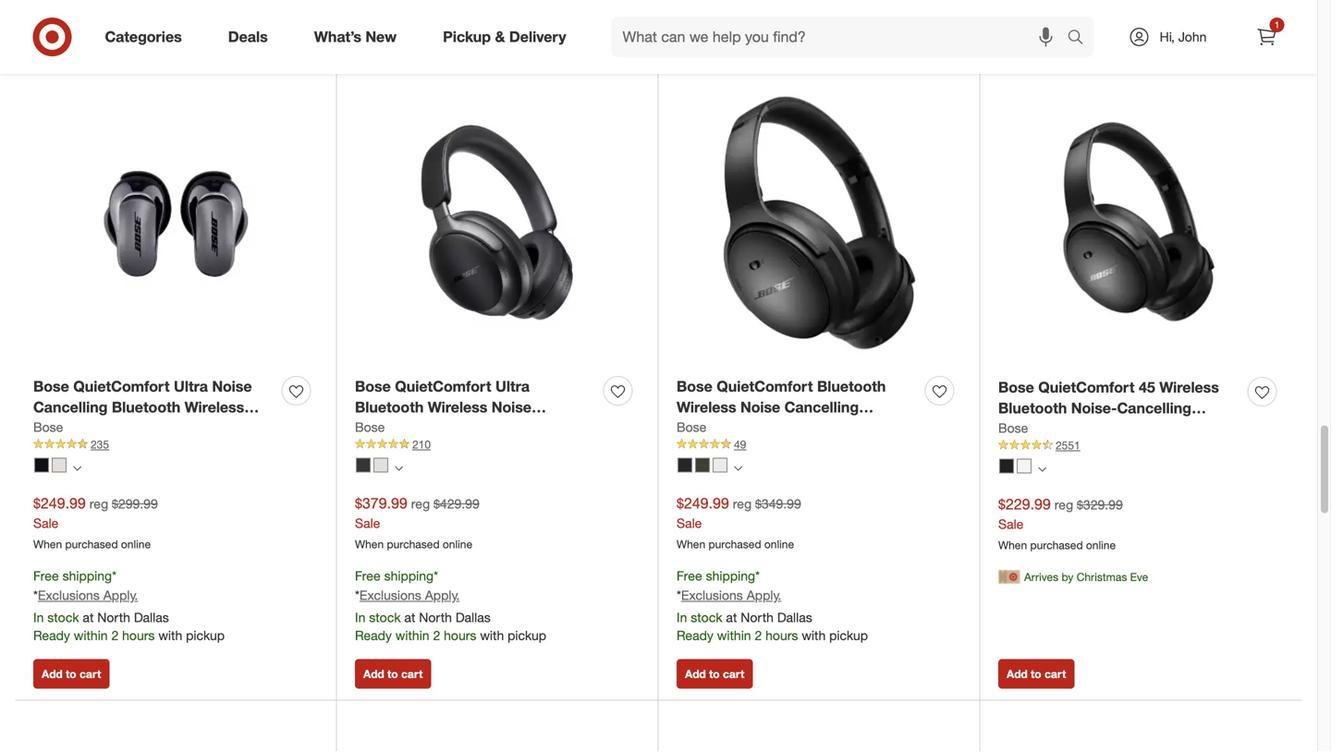 Task type: locate. For each thing, give the bounding box(es) containing it.
cancelling
[[33, 399, 108, 417], [785, 399, 859, 417], [1118, 400, 1192, 418], [355, 420, 429, 438]]

online down $429.99
[[443, 538, 473, 552]]

bose link for bose quietcomfort ultra bluetooth wireless noise cancelling headphones
[[355, 419, 385, 437]]

1 horizontal spatial within
[[396, 628, 430, 644]]

what's new
[[314, 28, 397, 46]]

4 to from the left
[[1031, 668, 1042, 682]]

1 horizontal spatial all colors image
[[395, 465, 403, 473]]

bose for bose quietcomfort ultra bluetooth wireless noise cancelling headphones
[[355, 378, 391, 396]]

reg left '$329.99'
[[1055, 497, 1074, 513]]

2 horizontal spatial 2
[[755, 628, 762, 644]]

0 horizontal spatial apply.
[[103, 587, 138, 604]]

sale for bose quietcomfort ultra noise cancelling bluetooth wireless earbuds
[[33, 516, 59, 532]]

2 horizontal spatial headphones
[[999, 421, 1087, 439]]

$349.99
[[756, 496, 801, 512]]

0 horizontal spatial ultra
[[174, 378, 208, 396]]

dallas for headphones
[[456, 610, 491, 626]]

with for headphones
[[480, 628, 504, 644]]

2 horizontal spatial black image
[[1000, 459, 1014, 474]]

2 horizontal spatial in
[[677, 610, 687, 626]]

reg inside the $249.99 reg $299.99 sale when purchased online
[[89, 496, 108, 512]]

2 horizontal spatial apply.
[[747, 587, 782, 604]]

0 horizontal spatial all colors image
[[73, 465, 81, 473]]

results
[[56, 5, 125, 31]]

1 all colors image from the left
[[73, 465, 81, 473]]

1 horizontal spatial dallas
[[456, 610, 491, 626]]

4 add to cart from the left
[[1007, 668, 1067, 682]]

headphones for wireless
[[434, 420, 522, 438]]

exclusions apply. button down the $249.99 reg $299.99 sale when purchased online
[[38, 587, 138, 605]]

wireless up the 210
[[428, 399, 488, 417]]

2 horizontal spatial stock
[[691, 610, 723, 626]]

all colors image
[[73, 465, 81, 473], [395, 465, 403, 473], [734, 465, 743, 473]]

1 white image from the left
[[52, 458, 67, 473]]

black image up $379.99
[[356, 458, 371, 473]]

0 horizontal spatial with
[[158, 628, 182, 644]]

free shipping * * exclusions apply. in stock at  north dallas ready within 2 hours with pickup
[[33, 568, 225, 644], [355, 568, 547, 644], [677, 568, 868, 644]]

2 for headphones
[[433, 628, 440, 644]]

purchased down $299.99
[[65, 538, 118, 552]]

reg left $429.99
[[411, 496, 430, 512]]

0 horizontal spatial delivery
[[509, 28, 566, 46]]

2 free shipping * * exclusions apply. in stock at  north dallas ready within 2 hours with pickup from the left
[[355, 568, 547, 644]]

pickup
[[186, 628, 225, 644], [508, 628, 547, 644], [830, 628, 868, 644]]

in
[[939, 11, 951, 29]]

free shipping * * exclusions apply. in stock at  north dallas ready within 2 hours with pickup down the "$379.99 reg $429.99 sale when purchased online"
[[355, 568, 547, 644]]

1 2 from the left
[[111, 628, 119, 644]]

cancelling up earbuds
[[33, 399, 108, 417]]

free for headphones
[[355, 568, 381, 584]]

purchased for bose quietcomfort bluetooth wireless noise cancelling headphones
[[709, 538, 762, 552]]

210
[[412, 438, 431, 452]]

1 add to cart from the left
[[42, 668, 101, 682]]

exclusions apply. button
[[38, 587, 138, 605], [360, 587, 460, 605], [681, 587, 782, 605]]

purchased inside $229.99 reg $329.99 sale when purchased online
[[1031, 539, 1083, 553]]

0 horizontal spatial black image
[[34, 458, 49, 473]]

2 in from the left
[[355, 610, 366, 626]]

delivery right day
[[1114, 11, 1167, 29]]

shop in store button
[[866, 0, 1000, 41]]

quietcomfort inside bose quietcomfort ultra bluetooth wireless noise cancelling headphones
[[395, 378, 492, 396]]

purchased down $379.99
[[387, 538, 440, 552]]

exclusions down the $249.99 reg $299.99 sale when purchased online
[[38, 587, 100, 604]]

0 horizontal spatial free shipping * * exclusions apply. in stock at  north dallas ready within 2 hours with pickup
[[33, 568, 225, 644]]

2 horizontal spatial ready
[[677, 628, 714, 644]]

3 exclusions apply. button from the left
[[681, 587, 782, 605]]

to for bose quietcomfort 45 wireless bluetooth noise-cancelling headphones
[[1031, 668, 1042, 682]]

1 horizontal spatial stock
[[369, 610, 401, 626]]

3 2 from the left
[[755, 628, 762, 644]]

online
[[121, 538, 151, 552], [443, 538, 473, 552], [765, 538, 794, 552], [1086, 539, 1116, 553]]

online inside the $249.99 reg $299.99 sale when purchased online
[[121, 538, 151, 552]]

bluetooth inside bose quietcomfort bluetooth wireless noise cancelling headphones
[[817, 378, 886, 396]]

What can we help you find? suggestions appear below search field
[[612, 17, 1072, 57]]

bose inside bose quietcomfort ultra bluetooth wireless noise cancelling headphones
[[355, 378, 391, 396]]

2 all colors image from the left
[[395, 465, 403, 473]]

pickup inside pickup 'button'
[[802, 11, 846, 29]]

2 horizontal spatial all colors image
[[734, 465, 743, 473]]

$249.99
[[33, 495, 86, 513], [677, 495, 729, 513]]

quietcomfort up the 210
[[395, 378, 492, 396]]

in for headphones
[[355, 610, 366, 626]]

within for headphones
[[396, 628, 430, 644]]

2 to from the left
[[388, 668, 398, 682]]

2 ultra from the left
[[496, 378, 530, 396]]

2 white image from the left
[[374, 458, 388, 473]]

free down the $249.99 reg $299.99 sale when purchased online
[[33, 568, 59, 584]]

1 to from the left
[[66, 668, 76, 682]]

reg
[[89, 496, 108, 512], [411, 496, 430, 512], [733, 496, 752, 512], [1055, 497, 1074, 513]]

all colors element up $379.99
[[395, 462, 403, 473]]

1 horizontal spatial shipping
[[384, 568, 434, 584]]

delivery inside "link"
[[509, 28, 566, 46]]

online inside the "$379.99 reg $429.99 sale when purchased online"
[[443, 538, 473, 552]]

at
[[83, 610, 94, 626], [404, 610, 416, 626], [726, 610, 737, 626]]

0 horizontal spatial dallas
[[134, 610, 169, 626]]

quietcomfort inside bose quietcomfort ultra noise cancelling bluetooth wireless earbuds
[[73, 378, 170, 396]]

1 horizontal spatial black image
[[356, 458, 371, 473]]

delivery
[[1114, 11, 1167, 29], [509, 28, 566, 46]]

1 north from the left
[[97, 610, 130, 626]]

shipping
[[63, 568, 112, 584], [384, 568, 434, 584], [706, 568, 756, 584]]

quietcomfort for bluetooth
[[1039, 379, 1135, 397]]

1 horizontal spatial hours
[[444, 628, 477, 644]]

2 horizontal spatial within
[[717, 628, 751, 644]]

bose quietcomfort 45 wireless bluetooth noise-cancelling headphones image
[[999, 81, 1284, 367], [999, 81, 1284, 367]]

2 dallas from the left
[[456, 610, 491, 626]]

quietcomfort for noise
[[717, 378, 813, 396]]

bose inside bose quietcomfort bluetooth wireless noise cancelling headphones
[[677, 378, 713, 396]]

2 cart from the left
[[401, 668, 423, 682]]

add for bose quietcomfort ultra noise cancelling bluetooth wireless earbuds
[[42, 668, 63, 682]]

4 cart from the left
[[1045, 668, 1067, 682]]

add to cart button for bose quietcomfort ultra noise cancelling bluetooth wireless earbuds
[[33, 660, 109, 690]]

cancelling inside bose quietcomfort bluetooth wireless noise cancelling headphones
[[785, 399, 859, 417]]

when
[[33, 538, 62, 552], [355, 538, 384, 552], [677, 538, 706, 552], [999, 539, 1028, 553]]

$249.99 down earbuds
[[33, 495, 86, 513]]

christmas
[[1077, 570, 1128, 584]]

0 horizontal spatial shipping
[[63, 568, 112, 584]]

dallas
[[134, 610, 169, 626], [456, 610, 491, 626], [778, 610, 813, 626]]

0 horizontal spatial exclusions
[[38, 587, 100, 604]]

exclusions down the "$379.99 reg $429.99 sale when purchased online"
[[360, 587, 421, 604]]

2 horizontal spatial exclusions
[[681, 587, 743, 604]]

north for headphones
[[419, 610, 452, 626]]

3 add to cart button from the left
[[677, 660, 753, 690]]

1 horizontal spatial 2
[[433, 628, 440, 644]]

cancelling up the 49 link
[[785, 399, 859, 417]]

2 ready from the left
[[355, 628, 392, 644]]

1 horizontal spatial noise
[[492, 399, 532, 417]]

1 apply. from the left
[[103, 587, 138, 604]]

49
[[734, 438, 747, 452]]

2 horizontal spatial pickup
[[830, 628, 868, 644]]

ultra
[[174, 378, 208, 396], [496, 378, 530, 396]]

exclusions for headphones
[[360, 587, 421, 604]]

reg inside the "$379.99 reg $429.99 sale when purchased online"
[[411, 496, 430, 512]]

online inside $249.99 reg $349.99 sale when purchased online
[[765, 538, 794, 552]]

$229.99
[[999, 496, 1051, 514]]

arrives by christmas eve
[[1025, 570, 1149, 584]]

with
[[158, 628, 182, 644], [480, 628, 504, 644], [802, 628, 826, 644]]

ready for headphones
[[355, 628, 392, 644]]

0 horizontal spatial 2
[[111, 628, 119, 644]]

0 horizontal spatial free
[[33, 568, 59, 584]]

1 horizontal spatial pickup
[[802, 11, 846, 29]]

*
[[112, 568, 117, 584], [434, 568, 438, 584], [756, 568, 760, 584], [33, 587, 38, 604], [355, 587, 360, 604], [677, 587, 681, 604]]

bose for bose quietcomfort ultra noise cancelling bluetooth wireless earbuds
[[33, 378, 69, 396]]

quietcomfort
[[73, 378, 170, 396], [395, 378, 492, 396], [717, 378, 813, 396], [1039, 379, 1135, 397]]

all colors element for noise
[[734, 462, 743, 473]]

cancelling down 45
[[1118, 400, 1192, 418]]

all colors element down 49
[[734, 462, 743, 473]]

noise up 235 link
[[212, 378, 252, 396]]

free down the "$379.99 reg $429.99 sale when purchased online"
[[355, 568, 381, 584]]

purchased down $349.99
[[709, 538, 762, 552]]

with for earbuds
[[158, 628, 182, 644]]

1 horizontal spatial exclusions apply. button
[[360, 587, 460, 605]]

45
[[1139, 379, 1156, 397]]

0 horizontal spatial noise
[[212, 378, 252, 396]]

all colors element down earbuds
[[73, 462, 81, 473]]

2 exclusions apply. button from the left
[[360, 587, 460, 605]]

bluetooth up the 49 link
[[817, 378, 886, 396]]

1 stock from the left
[[47, 610, 79, 626]]

all colors element
[[73, 462, 81, 473], [395, 462, 403, 473], [734, 462, 743, 473], [1038, 463, 1047, 474]]

to
[[66, 668, 76, 682], [388, 668, 398, 682], [709, 668, 720, 682], [1031, 668, 1042, 682]]

reg left $299.99
[[89, 496, 108, 512]]

online for noise-
[[1086, 539, 1116, 553]]

1 horizontal spatial at
[[404, 610, 416, 626]]

1 horizontal spatial white image
[[374, 458, 388, 473]]

headphones for bluetooth
[[999, 421, 1087, 439]]

1 horizontal spatial in
[[355, 610, 366, 626]]

1 hours from the left
[[122, 628, 155, 644]]

noise up 49
[[741, 399, 781, 417]]

2 horizontal spatial noise
[[741, 399, 781, 417]]

free down $249.99 reg $349.99 sale when purchased online
[[677, 568, 703, 584]]

sale
[[33, 516, 59, 532], [355, 516, 380, 532], [677, 516, 702, 532], [999, 517, 1024, 533]]

$429.99
[[434, 496, 480, 512]]

wireless inside bose quietcomfort bluetooth wireless noise cancelling headphones
[[677, 399, 737, 417]]

shipping down $249.99 reg $349.99 sale when purchased online
[[706, 568, 756, 584]]

0 horizontal spatial pickup
[[186, 628, 225, 644]]

2 north from the left
[[419, 610, 452, 626]]

1 horizontal spatial headphones
[[677, 420, 766, 438]]

1 free from the left
[[33, 568, 59, 584]]

1 exclusions apply. button from the left
[[38, 587, 138, 605]]

3 pickup from the left
[[830, 628, 868, 644]]

$249.99 down green image
[[677, 495, 729, 513]]

2 add to cart button from the left
[[355, 660, 431, 690]]

add to cart
[[42, 668, 101, 682], [363, 668, 423, 682], [685, 668, 745, 682], [1007, 668, 1067, 682]]

1 horizontal spatial ultra
[[496, 378, 530, 396]]

ultra inside bose quietcomfort ultra bluetooth wireless noise cancelling headphones
[[496, 378, 530, 396]]

within
[[74, 628, 108, 644], [396, 628, 430, 644], [717, 628, 751, 644]]

2 horizontal spatial white image
[[713, 458, 728, 473]]

$379.99 reg $429.99 sale when purchased online
[[355, 495, 480, 552]]

all colors image down 49
[[734, 465, 743, 473]]

1 in from the left
[[33, 610, 44, 626]]

bose quietcomfort 45 wireless bluetooth noise-cancelling headphones link
[[999, 377, 1241, 439]]

white image
[[1017, 459, 1032, 474]]

1 horizontal spatial apply.
[[425, 587, 460, 604]]

exclusions apply. button down the "$379.99 reg $429.99 sale when purchased online"
[[360, 587, 460, 605]]

3 add from the left
[[685, 668, 706, 682]]

quietcomfort inside bose quietcomfort 45 wireless bluetooth noise-cancelling headphones
[[1039, 379, 1135, 397]]

1 at from the left
[[83, 610, 94, 626]]

ultra up 210 link
[[496, 378, 530, 396]]

shop in store
[[900, 11, 988, 29]]

noise inside bose quietcomfort bluetooth wireless noise cancelling headphones
[[741, 399, 781, 417]]

1 add to cart button from the left
[[33, 660, 109, 690]]

headphones inside bose quietcomfort ultra bluetooth wireless noise cancelling headphones
[[434, 420, 522, 438]]

1 horizontal spatial $249.99
[[677, 495, 729, 513]]

0 horizontal spatial north
[[97, 610, 130, 626]]

free
[[33, 568, 59, 584], [355, 568, 381, 584], [677, 568, 703, 584]]

0 horizontal spatial at
[[83, 610, 94, 626]]

purchased inside the $249.99 reg $299.99 sale when purchased online
[[65, 538, 118, 552]]

cart for bose quietcomfort 45 wireless bluetooth noise-cancelling headphones
[[1045, 668, 1067, 682]]

bose link
[[33, 419, 63, 437], [355, 419, 385, 437], [677, 419, 707, 437], [999, 419, 1029, 438]]

bose quietcomfort 45 wireless bluetooth noise-cancelling headphones
[[999, 379, 1220, 439]]

ultra inside bose quietcomfort ultra noise cancelling bluetooth wireless earbuds
[[174, 378, 208, 396]]

apply. down the $249.99 reg $299.99 sale when purchased online
[[103, 587, 138, 604]]

add to cart for bose quietcomfort bluetooth wireless noise cancelling headphones
[[685, 668, 745, 682]]

2
[[111, 628, 119, 644], [433, 628, 440, 644], [755, 628, 762, 644]]

1 horizontal spatial free
[[355, 568, 381, 584]]

2 pickup from the left
[[508, 628, 547, 644]]

purchased for bose quietcomfort 45 wireless bluetooth noise-cancelling headphones
[[1031, 539, 1083, 553]]

quietcomfort for wireless
[[395, 378, 492, 396]]

at for headphones
[[404, 610, 416, 626]]

shipping button
[[1186, 0, 1291, 41]]

ultra for noise
[[496, 378, 530, 396]]

reg inside $229.99 reg $329.99 sale when purchased online
[[1055, 497, 1074, 513]]

1 horizontal spatial with
[[480, 628, 504, 644]]

exclusions down $249.99 reg $349.99 sale when purchased online
[[681, 587, 743, 604]]

bluetooth up the 210
[[355, 399, 424, 417]]

$249.99 inside $249.99 reg $349.99 sale when purchased online
[[677, 495, 729, 513]]

3 at from the left
[[726, 610, 737, 626]]

online up christmas
[[1086, 539, 1116, 553]]

1 cart from the left
[[79, 668, 101, 682]]

2 horizontal spatial north
[[741, 610, 774, 626]]

wireless
[[1160, 379, 1220, 397], [185, 399, 244, 417], [428, 399, 488, 417], [677, 399, 737, 417]]

reg inside $249.99 reg $349.99 sale when purchased online
[[733, 496, 752, 512]]

headphones right the 210
[[434, 420, 522, 438]]

3 in from the left
[[677, 610, 687, 626]]

2 horizontal spatial hours
[[766, 628, 798, 644]]

when for bose quietcomfort ultra noise cancelling bluetooth wireless earbuds
[[33, 538, 62, 552]]

seasonal shipping icon image
[[999, 566, 1021, 588]]

1 ready from the left
[[33, 628, 70, 644]]

what's new link
[[298, 17, 420, 57]]

bose link for bose quietcomfort ultra noise cancelling bluetooth wireless earbuds
[[33, 419, 63, 437]]

apply.
[[103, 587, 138, 604], [425, 587, 460, 604], [747, 587, 782, 604]]

quietcomfort up 49
[[717, 378, 813, 396]]

0 horizontal spatial ready
[[33, 628, 70, 644]]

when inside the "$379.99 reg $429.99 sale when purchased online"
[[355, 538, 384, 552]]

north
[[97, 610, 130, 626], [419, 610, 452, 626], [741, 610, 774, 626]]

2 horizontal spatial free
[[677, 568, 703, 584]]

headphones up all colors image
[[999, 421, 1087, 439]]

1 horizontal spatial north
[[419, 610, 452, 626]]

wireless inside bose quietcomfort 45 wireless bluetooth noise-cancelling headphones
[[1160, 379, 1220, 397]]

shipping down the $249.99 reg $299.99 sale when purchased online
[[63, 568, 112, 584]]

1 exclusions from the left
[[38, 587, 100, 604]]

headphones
[[434, 420, 522, 438], [677, 420, 766, 438], [999, 421, 1087, 439]]

dallas for earbuds
[[134, 610, 169, 626]]

white image
[[52, 458, 67, 473], [374, 458, 388, 473], [713, 458, 728, 473]]

noise
[[212, 378, 252, 396], [492, 399, 532, 417], [741, 399, 781, 417]]

all colors image up $379.99
[[395, 465, 403, 473]]

free shipping * * exclusions apply. in stock at  north dallas ready within 2 hours with pickup down the $249.99 reg $299.99 sale when purchased online
[[33, 568, 225, 644]]

wireless up 235 link
[[185, 399, 244, 417]]

2 at from the left
[[404, 610, 416, 626]]

day
[[1084, 11, 1110, 29]]

same
[[1042, 11, 1080, 29]]

0 horizontal spatial $249.99
[[33, 495, 86, 513]]

white image up $379.99
[[374, 458, 388, 473]]

add for bose quietcomfort bluetooth wireless noise cancelling headphones
[[685, 668, 706, 682]]

all colors element right white icon
[[1038, 463, 1047, 474]]

purchased
[[65, 538, 118, 552], [387, 538, 440, 552], [709, 538, 762, 552], [1031, 539, 1083, 553]]

earbuds
[[33, 420, 92, 438]]

1 horizontal spatial free shipping * * exclusions apply. in stock at  north dallas ready within 2 hours with pickup
[[355, 568, 547, 644]]

1 horizontal spatial exclusions
[[360, 587, 421, 604]]

3 dallas from the left
[[778, 610, 813, 626]]

1 ultra from the left
[[174, 378, 208, 396]]

bose quietcomfort ultra bluetooth wireless noise cancelling headphones link
[[355, 376, 596, 438]]

online inside $229.99 reg $329.99 sale when purchased online
[[1086, 539, 1116, 553]]

3 with from the left
[[802, 628, 826, 644]]

bluetooth up 235 link
[[112, 399, 181, 417]]

sale for bose quietcomfort 45 wireless bluetooth noise-cancelling headphones
[[999, 517, 1024, 533]]

3 ready from the left
[[677, 628, 714, 644]]

black image left white icon
[[1000, 459, 1014, 474]]

2 add from the left
[[363, 668, 384, 682]]

sale inside $249.99 reg $349.99 sale when purchased online
[[677, 516, 702, 532]]

2 horizontal spatial dallas
[[778, 610, 813, 626]]

exclusions apply. button down $249.99 reg $349.99 sale when purchased online
[[681, 587, 782, 605]]

apply. down $249.99 reg $349.99 sale when purchased online
[[747, 587, 782, 604]]

0 horizontal spatial white image
[[52, 458, 67, 473]]

free shipping * * exclusions apply. in stock at  north dallas ready within 2 hours with pickup down $249.99 reg $349.99 sale when purchased online
[[677, 568, 868, 644]]

ultra up 235 link
[[174, 378, 208, 396]]

2 exclusions from the left
[[360, 587, 421, 604]]

1 horizontal spatial ready
[[355, 628, 392, 644]]

quietcomfort inside bose quietcomfort bluetooth wireless noise cancelling headphones
[[717, 378, 813, 396]]

1 horizontal spatial delivery
[[1114, 11, 1167, 29]]

quietcomfort up noise-
[[1039, 379, 1135, 397]]

green image
[[695, 458, 710, 473]]

1 with from the left
[[158, 628, 182, 644]]

210 link
[[355, 437, 640, 453]]

free shipping * * exclusions apply. in stock at  north dallas ready within 2 hours with pickup for headphones
[[355, 568, 547, 644]]

4 add to cart button from the left
[[999, 660, 1075, 690]]

0 horizontal spatial headphones
[[434, 420, 522, 438]]

3 north from the left
[[741, 610, 774, 626]]

same day delivery button
[[1008, 0, 1179, 41]]

2 2 from the left
[[433, 628, 440, 644]]

2 horizontal spatial exclusions apply. button
[[681, 587, 782, 605]]

2 apply. from the left
[[425, 587, 460, 604]]

north for earbuds
[[97, 610, 130, 626]]

when for bose quietcomfort 45 wireless bluetooth noise-cancelling headphones
[[999, 539, 1028, 553]]

2 add to cart from the left
[[363, 668, 423, 682]]

3 exclusions from the left
[[681, 587, 743, 604]]

sale inside the "$379.99 reg $429.99 sale when purchased online"
[[355, 516, 380, 532]]

purchased inside $249.99 reg $349.99 sale when purchased online
[[709, 538, 762, 552]]

purchased inside the "$379.99 reg $429.99 sale when purchased online"
[[387, 538, 440, 552]]

apply. down the "$379.99 reg $429.99 sale when purchased online"
[[425, 587, 460, 604]]

2 shipping from the left
[[384, 568, 434, 584]]

3 add to cart from the left
[[685, 668, 745, 682]]

pickup
[[802, 11, 846, 29], [443, 28, 491, 46]]

1 within from the left
[[74, 628, 108, 644]]

black image down earbuds
[[34, 458, 49, 473]]

when inside the $249.99 reg $299.99 sale when purchased online
[[33, 538, 62, 552]]

hours
[[122, 628, 155, 644], [444, 628, 477, 644], [766, 628, 798, 644]]

wireless right 45
[[1160, 379, 1220, 397]]

2 stock from the left
[[369, 610, 401, 626]]

bose inside bose quietcomfort ultra noise cancelling bluetooth wireless earbuds
[[33, 378, 69, 396]]

bose quietcomfort ultra bluetooth wireless noise cancelling headphones image
[[355, 81, 640, 366], [355, 81, 640, 366]]

exclusions
[[38, 587, 100, 604], [360, 587, 421, 604], [681, 587, 743, 604]]

3 stock from the left
[[691, 610, 723, 626]]

2 free from the left
[[355, 568, 381, 584]]

1 dallas from the left
[[134, 610, 169, 626]]

2 $249.99 from the left
[[677, 495, 729, 513]]

bose for bose quietcomfort 45 wireless bluetooth noise-cancelling headphones
[[999, 379, 1035, 397]]

shipping
[[1221, 11, 1279, 29]]

headphones inside bose quietcomfort 45 wireless bluetooth noise-cancelling headphones
[[999, 421, 1087, 439]]

0 horizontal spatial stock
[[47, 610, 79, 626]]

22 results
[[26, 5, 125, 31]]

1 horizontal spatial pickup
[[508, 628, 547, 644]]

purchased for bose quietcomfort ultra bluetooth wireless noise cancelling headphones
[[387, 538, 440, 552]]

delivery inside button
[[1114, 11, 1167, 29]]

online down $299.99
[[121, 538, 151, 552]]

categories
[[105, 28, 182, 46]]

online down $349.99
[[765, 538, 794, 552]]

when inside $229.99 reg $329.99 sale when purchased online
[[999, 539, 1028, 553]]

4 add from the left
[[1007, 668, 1028, 682]]

bose link for bose quietcomfort bluetooth wireless noise cancelling headphones
[[677, 419, 707, 437]]

black image
[[34, 458, 49, 473], [356, 458, 371, 473], [1000, 459, 1014, 474]]

in
[[33, 610, 44, 626], [355, 610, 366, 626], [677, 610, 687, 626]]

$229.99 reg $329.99 sale when purchased online
[[999, 496, 1123, 553]]

hours for headphones
[[444, 628, 477, 644]]

1 $249.99 from the left
[[33, 495, 86, 513]]

3 hours from the left
[[766, 628, 798, 644]]

delivery right &
[[509, 28, 566, 46]]

noise up 210 link
[[492, 399, 532, 417]]

pickup inside pickup & delivery "link"
[[443, 28, 491, 46]]

purchased up by
[[1031, 539, 1083, 553]]

3 to from the left
[[709, 668, 720, 682]]

1 shipping from the left
[[63, 568, 112, 584]]

when inside $249.99 reg $349.99 sale when purchased online
[[677, 538, 706, 552]]

exclusions for earbuds
[[38, 587, 100, 604]]

0 horizontal spatial hours
[[122, 628, 155, 644]]

cart for bose quietcomfort ultra bluetooth wireless noise cancelling headphones
[[401, 668, 423, 682]]

search button
[[1059, 17, 1104, 61]]

$299.99
[[112, 496, 158, 512]]

bluetooth up 2551
[[999, 400, 1067, 418]]

0 horizontal spatial in
[[33, 610, 44, 626]]

stock
[[47, 610, 79, 626], [369, 610, 401, 626], [691, 610, 723, 626]]

0 horizontal spatial within
[[74, 628, 108, 644]]

online for noise
[[443, 538, 473, 552]]

bose quietcomfort ultra noise cancelling bluetooth wireless earbuds image
[[33, 81, 318, 366], [33, 81, 318, 366]]

wireless up 49
[[677, 399, 737, 417]]

to for bose quietcomfort ultra noise cancelling bluetooth wireless earbuds
[[66, 668, 76, 682]]

reg left $349.99
[[733, 496, 752, 512]]

all colors element for cancelling
[[73, 462, 81, 473]]

sale for bose quietcomfort bluetooth wireless noise cancelling headphones
[[677, 516, 702, 532]]

3 cart from the left
[[723, 668, 745, 682]]

0 horizontal spatial exclusions apply. button
[[38, 587, 138, 605]]

noise-
[[1072, 400, 1118, 418]]

white image down earbuds
[[52, 458, 67, 473]]

apply. for headphones
[[425, 587, 460, 604]]

at for earbuds
[[83, 610, 94, 626]]

headphones up green image
[[677, 420, 766, 438]]

add
[[42, 668, 63, 682], [363, 668, 384, 682], [685, 668, 706, 682], [1007, 668, 1028, 682]]

cancelling up $379.99
[[355, 420, 429, 438]]

quietcomfort up 235 at the left of the page
[[73, 378, 170, 396]]

2 hours from the left
[[444, 628, 477, 644]]

$249.99 inside the $249.99 reg $299.99 sale when purchased online
[[33, 495, 86, 513]]

cancelling inside bose quietcomfort ultra noise cancelling bluetooth wireless earbuds
[[33, 399, 108, 417]]

bose inside bose quietcomfort 45 wireless bluetooth noise-cancelling headphones
[[999, 379, 1035, 397]]

when for bose quietcomfort bluetooth wireless noise cancelling headphones
[[677, 538, 706, 552]]

$329.99
[[1077, 497, 1123, 513]]

2 horizontal spatial shipping
[[706, 568, 756, 584]]

bose
[[33, 378, 69, 396], [355, 378, 391, 396], [677, 378, 713, 396], [999, 379, 1035, 397], [33, 419, 63, 436], [355, 419, 385, 436], [677, 419, 707, 436], [999, 420, 1029, 437]]

0 horizontal spatial pickup
[[443, 28, 491, 46]]

2 within from the left
[[396, 628, 430, 644]]

2 horizontal spatial with
[[802, 628, 826, 644]]

2 for earbuds
[[111, 628, 119, 644]]

bose quietcomfort bluetooth wireless noise cancelling headphones image
[[677, 81, 962, 366], [677, 81, 962, 366]]

sale inside $229.99 reg $329.99 sale when purchased online
[[999, 517, 1024, 533]]

all colors image down earbuds
[[73, 465, 81, 473]]

shipping down the "$379.99 reg $429.99 sale when purchased online"
[[384, 568, 434, 584]]

sale inside the $249.99 reg $299.99 sale when purchased online
[[33, 516, 59, 532]]

1 free shipping * * exclusions apply. in stock at  north dallas ready within 2 hours with pickup from the left
[[33, 568, 225, 644]]

2 with from the left
[[480, 628, 504, 644]]

2551 link
[[999, 438, 1284, 454]]

2 horizontal spatial free shipping * * exclusions apply. in stock at  north dallas ready within 2 hours with pickup
[[677, 568, 868, 644]]

3 apply. from the left
[[747, 587, 782, 604]]

white image right green image
[[713, 458, 728, 473]]

1 pickup from the left
[[186, 628, 225, 644]]

cancelling inside bose quietcomfort ultra bluetooth wireless noise cancelling headphones
[[355, 420, 429, 438]]

1 add from the left
[[42, 668, 63, 682]]

2 horizontal spatial at
[[726, 610, 737, 626]]

wireless inside bose quietcomfort ultra noise cancelling bluetooth wireless earbuds
[[185, 399, 244, 417]]



Task type: describe. For each thing, give the bounding box(es) containing it.
noise inside bose quietcomfort ultra bluetooth wireless noise cancelling headphones
[[492, 399, 532, 417]]

categories link
[[89, 17, 205, 57]]

$379.99
[[355, 495, 408, 513]]

deals
[[228, 28, 268, 46]]

headphones inside bose quietcomfort bluetooth wireless noise cancelling headphones
[[677, 420, 766, 438]]

black image for bose quietcomfort ultra noise cancelling bluetooth wireless earbuds
[[34, 458, 49, 473]]

white image for bose quietcomfort ultra bluetooth wireless noise cancelling headphones
[[374, 458, 388, 473]]

add to cart button for bose quietcomfort ultra bluetooth wireless noise cancelling headphones
[[355, 660, 431, 690]]

3 white image from the left
[[713, 458, 728, 473]]

bose for bose quietcomfort bluetooth wireless noise cancelling headphones
[[677, 378, 713, 396]]

all colors image for earbuds
[[73, 465, 81, 473]]

$249.99 for bose quietcomfort bluetooth wireless noise cancelling headphones
[[677, 495, 729, 513]]

add for bose quietcomfort ultra bluetooth wireless noise cancelling headphones
[[363, 668, 384, 682]]

3 all colors image from the left
[[734, 465, 743, 473]]

free for earbuds
[[33, 568, 59, 584]]

add to cart button for bose quietcomfort bluetooth wireless noise cancelling headphones
[[677, 660, 753, 690]]

online for cancelling
[[765, 538, 794, 552]]

22
[[26, 5, 50, 31]]

shipping for headphones
[[384, 568, 434, 584]]

$249.99 for bose quietcomfort ultra noise cancelling bluetooth wireless earbuds
[[33, 495, 86, 513]]

bose link for bose quietcomfort 45 wireless bluetooth noise-cancelling headphones
[[999, 419, 1029, 438]]

add to cart for bose quietcomfort ultra bluetooth wireless noise cancelling headphones
[[363, 668, 423, 682]]

all colors element for wireless
[[395, 462, 403, 473]]

bose quietcomfort ultra noise cancelling bluetooth wireless earbuds
[[33, 378, 252, 438]]

ready for earbuds
[[33, 628, 70, 644]]

bose for bose link related to bose quietcomfort ultra noise cancelling bluetooth wireless earbuds
[[33, 419, 63, 436]]

to for bose quietcomfort ultra bluetooth wireless noise cancelling headphones
[[388, 668, 398, 682]]

pickup for pickup
[[802, 11, 846, 29]]

shop
[[900, 11, 935, 29]]

delivery for pickup & delivery
[[509, 28, 566, 46]]

add to cart for bose quietcomfort 45 wireless bluetooth noise-cancelling headphones
[[1007, 668, 1067, 682]]

delivery for same day delivery
[[1114, 11, 1167, 29]]

black image for bose quietcomfort 45 wireless bluetooth noise-cancelling headphones
[[1000, 459, 1014, 474]]

arrives
[[1025, 570, 1059, 584]]

all colors image
[[1038, 466, 1047, 474]]

black image
[[678, 458, 693, 473]]

reg for bluetooth
[[1055, 497, 1074, 513]]

wireless inside bose quietcomfort ultra bluetooth wireless noise cancelling headphones
[[428, 399, 488, 417]]

when for bose quietcomfort ultra bluetooth wireless noise cancelling headphones
[[355, 538, 384, 552]]

pickup button
[[767, 0, 858, 41]]

shipping for earbuds
[[63, 568, 112, 584]]

49 link
[[677, 437, 962, 453]]

eve
[[1131, 570, 1149, 584]]

john
[[1179, 29, 1207, 45]]

stock for earbuds
[[47, 610, 79, 626]]

purchased for bose quietcomfort ultra noise cancelling bluetooth wireless earbuds
[[65, 538, 118, 552]]

stock for headphones
[[369, 610, 401, 626]]

pickup for earbuds
[[186, 628, 225, 644]]

235 link
[[33, 437, 318, 453]]

black image for bose quietcomfort ultra bluetooth wireless noise cancelling headphones
[[356, 458, 371, 473]]

quietcomfort for cancelling
[[73, 378, 170, 396]]

apply. for earbuds
[[103, 587, 138, 604]]

bose for bose link associated with bose quietcomfort 45 wireless bluetooth noise-cancelling headphones
[[999, 420, 1029, 437]]

bluetooth inside bose quietcomfort ultra noise cancelling bluetooth wireless earbuds
[[112, 399, 181, 417]]

deals link
[[212, 17, 291, 57]]

pickup & delivery link
[[427, 17, 590, 57]]

bose quietcomfort bluetooth wireless noise cancelling headphones
[[677, 378, 886, 438]]

3 shipping from the left
[[706, 568, 756, 584]]

all colors element for bluetooth
[[1038, 463, 1047, 474]]

within for earbuds
[[74, 628, 108, 644]]

$249.99 reg $349.99 sale when purchased online
[[677, 495, 801, 552]]

cart for bose quietcomfort bluetooth wireless noise cancelling headphones
[[723, 668, 745, 682]]

exclusions apply. button for headphones
[[360, 587, 460, 605]]

reg for noise
[[733, 496, 752, 512]]

cart for bose quietcomfort ultra noise cancelling bluetooth wireless earbuds
[[79, 668, 101, 682]]

add to cart button for bose quietcomfort 45 wireless bluetooth noise-cancelling headphones
[[999, 660, 1075, 690]]

hours for earbuds
[[122, 628, 155, 644]]

1 link
[[1247, 17, 1288, 57]]

hi,
[[1160, 29, 1175, 45]]

online for bluetooth
[[121, 538, 151, 552]]

in for earbuds
[[33, 610, 44, 626]]

reg for wireless
[[411, 496, 430, 512]]

bose quietcomfort ultra noise cancelling bluetooth wireless earbuds link
[[33, 376, 275, 438]]

bose for bose quietcomfort ultra bluetooth wireless noise cancelling headphones's bose link
[[355, 419, 385, 436]]

store
[[955, 11, 988, 29]]

pickup for headphones
[[508, 628, 547, 644]]

235
[[91, 438, 109, 452]]

same day delivery
[[1042, 11, 1167, 29]]

cancelling inside bose quietcomfort 45 wireless bluetooth noise-cancelling headphones
[[1118, 400, 1192, 418]]

by
[[1062, 570, 1074, 584]]

search
[[1059, 30, 1104, 48]]

reg for cancelling
[[89, 496, 108, 512]]

&
[[495, 28, 505, 46]]

to for bose quietcomfort bluetooth wireless noise cancelling headphones
[[709, 668, 720, 682]]

new
[[366, 28, 397, 46]]

sale for bose quietcomfort ultra bluetooth wireless noise cancelling headphones
[[355, 516, 380, 532]]

all colors image for headphones
[[395, 465, 403, 473]]

what's
[[314, 28, 361, 46]]

noise inside bose quietcomfort ultra noise cancelling bluetooth wireless earbuds
[[212, 378, 252, 396]]

3 free shipping * * exclusions apply. in stock at  north dallas ready within 2 hours with pickup from the left
[[677, 568, 868, 644]]

ultra for bluetooth
[[174, 378, 208, 396]]

bose for bose link corresponding to bose quietcomfort bluetooth wireless noise cancelling headphones
[[677, 419, 707, 436]]

pickup & delivery
[[443, 28, 566, 46]]

bluetooth inside bose quietcomfort ultra bluetooth wireless noise cancelling headphones
[[355, 399, 424, 417]]

add for bose quietcomfort 45 wireless bluetooth noise-cancelling headphones
[[1007, 668, 1028, 682]]

bluetooth inside bose quietcomfort 45 wireless bluetooth noise-cancelling headphones
[[999, 400, 1067, 418]]

pickup for pickup & delivery
[[443, 28, 491, 46]]

bose quietcomfort bluetooth wireless noise cancelling headphones link
[[677, 376, 918, 438]]

white image for bose quietcomfort ultra noise cancelling bluetooth wireless earbuds
[[52, 458, 67, 473]]

add to cart for bose quietcomfort ultra noise cancelling bluetooth wireless earbuds
[[42, 668, 101, 682]]

$249.99 reg $299.99 sale when purchased online
[[33, 495, 158, 552]]

1
[[1275, 19, 1280, 31]]

free shipping * * exclusions apply. in stock at  north dallas ready within 2 hours with pickup for earbuds
[[33, 568, 225, 644]]

3 within from the left
[[717, 628, 751, 644]]

2551
[[1056, 439, 1081, 453]]

bose quietcomfort ultra bluetooth wireless noise cancelling headphones
[[355, 378, 532, 438]]

3 free from the left
[[677, 568, 703, 584]]

hi, john
[[1160, 29, 1207, 45]]



Task type: vqa. For each thing, say whether or not it's contained in the screenshot.
Beauty
no



